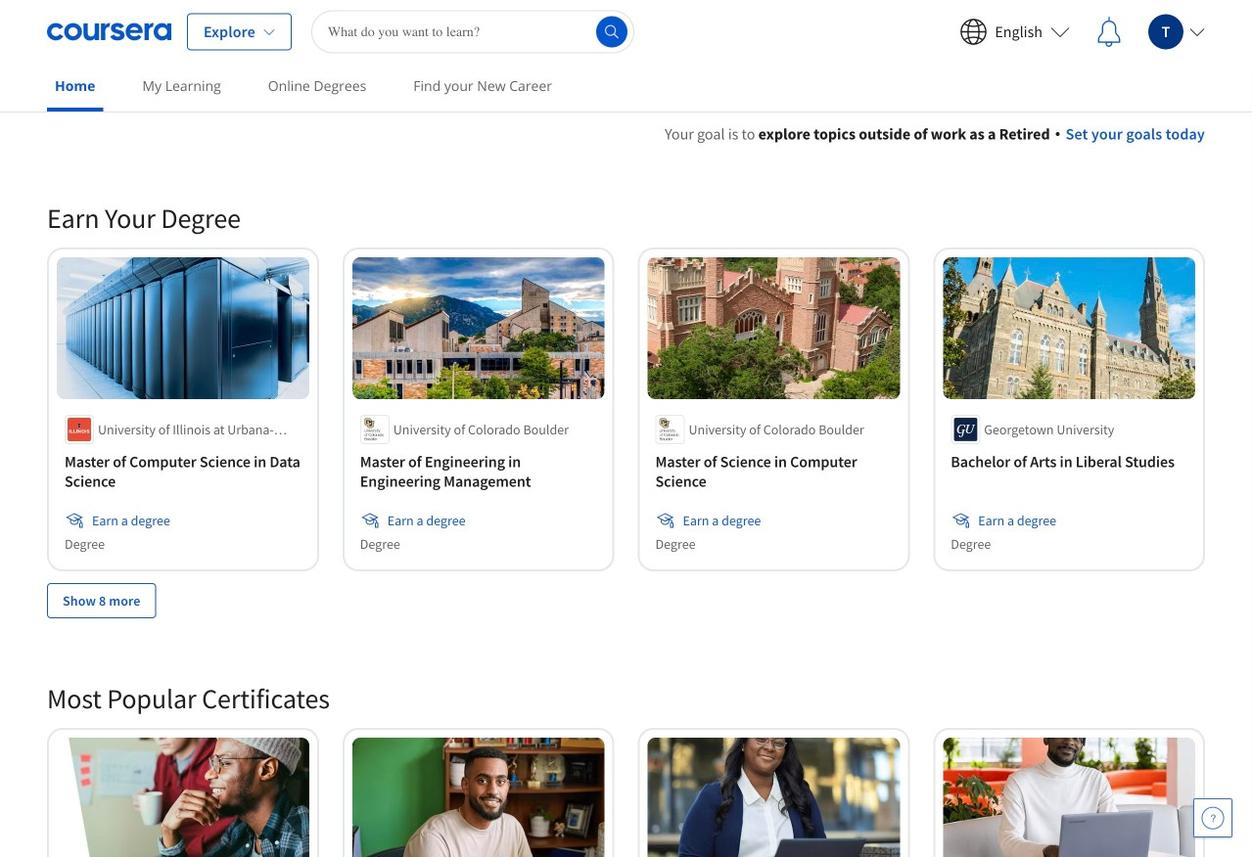 Task type: describe. For each thing, give the bounding box(es) containing it.
most popular certificates collection element
[[35, 650, 1217, 858]]

What do you want to learn? text field
[[311, 10, 634, 53]]

coursera image
[[47, 16, 171, 47]]

earn your degree collection element
[[35, 169, 1217, 650]]



Task type: vqa. For each thing, say whether or not it's contained in the screenshot.
Coursera 'Image'
yes



Task type: locate. For each thing, give the bounding box(es) containing it.
main content
[[0, 99, 1252, 858]]

None search field
[[311, 10, 634, 53]]

help center image
[[1201, 807, 1225, 830]]



